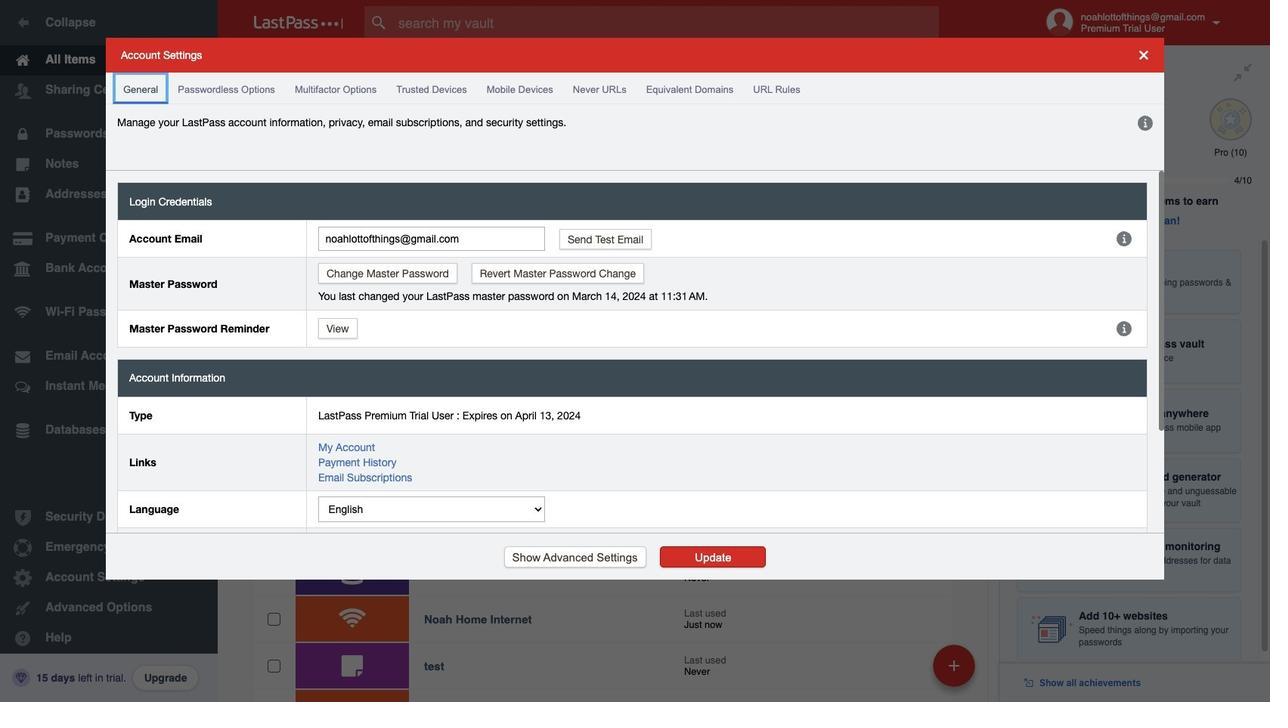 Task type: locate. For each thing, give the bounding box(es) containing it.
Search search field
[[365, 6, 969, 39]]

search my vault text field
[[365, 6, 969, 39]]

vault options navigation
[[218, 45, 1000, 91]]



Task type: vqa. For each thing, say whether or not it's contained in the screenshot.
'LastPass' IMAGE
yes



Task type: describe. For each thing, give the bounding box(es) containing it.
new item navigation
[[928, 641, 985, 703]]

main navigation navigation
[[0, 0, 218, 703]]

lastpass image
[[254, 16, 343, 29]]

new item image
[[949, 661, 960, 671]]



